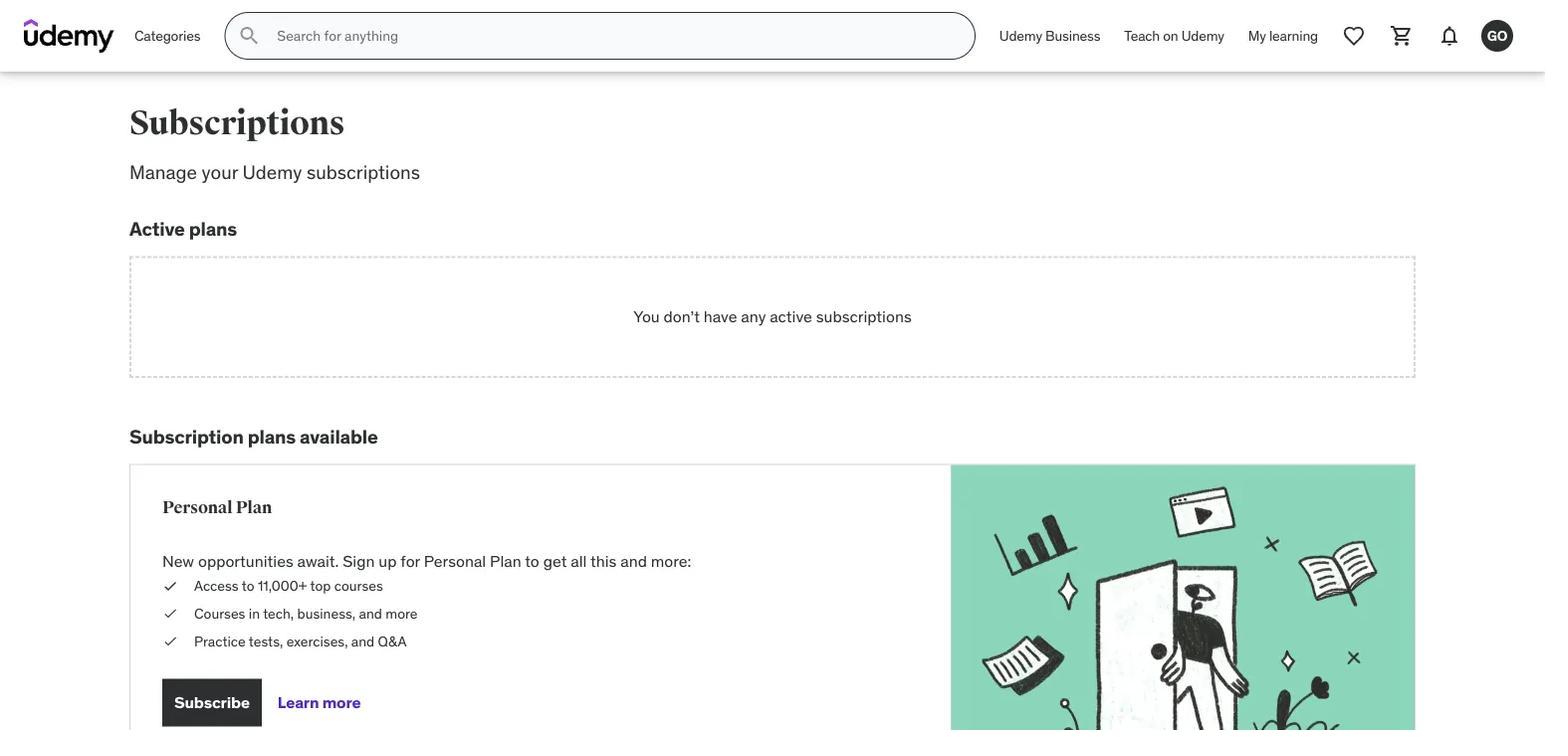 Task type: locate. For each thing, give the bounding box(es) containing it.
0 vertical spatial plan
[[236, 497, 272, 518]]

and right this
[[621, 551, 647, 572]]

and left the q&a
[[351, 633, 375, 651]]

1 vertical spatial to
[[242, 578, 254, 596]]

active
[[129, 217, 185, 241]]

more up the q&a
[[386, 605, 418, 623]]

xsmall image for courses
[[162, 605, 178, 624]]

plans
[[189, 217, 237, 241], [248, 425, 296, 449]]

1 vertical spatial xsmall image
[[162, 605, 178, 624]]

1 vertical spatial personal
[[424, 551, 486, 572]]

1 vertical spatial and
[[359, 605, 382, 623]]

3 xsmall image from the top
[[162, 632, 178, 652]]

xsmall image
[[162, 577, 178, 597], [162, 605, 178, 624], [162, 632, 178, 652]]

notifications image
[[1438, 24, 1462, 48]]

await.
[[297, 551, 339, 572]]

subscriptions
[[307, 160, 420, 184], [816, 307, 912, 327]]

0 vertical spatial plans
[[189, 217, 237, 241]]

2 vertical spatial xsmall image
[[162, 632, 178, 652]]

xsmall image down new
[[162, 577, 178, 597]]

subscriptions
[[129, 103, 345, 144]]

1 vertical spatial subscriptions
[[816, 307, 912, 327]]

0 horizontal spatial plans
[[189, 217, 237, 241]]

1 horizontal spatial subscriptions
[[816, 307, 912, 327]]

you don't have any active subscriptions
[[634, 307, 912, 327]]

udemy
[[1000, 27, 1043, 45], [1182, 27, 1225, 45], [243, 160, 302, 184]]

personal up new
[[162, 497, 233, 518]]

1 xsmall image from the top
[[162, 577, 178, 597]]

udemy inside "link"
[[1182, 27, 1225, 45]]

personal right the for
[[424, 551, 486, 572]]

xsmall image left courses
[[162, 605, 178, 624]]

2 horizontal spatial udemy
[[1182, 27, 1225, 45]]

0 horizontal spatial plan
[[236, 497, 272, 518]]

practice tests, exercises, and q&a
[[194, 633, 407, 651]]

plans for subscription
[[248, 425, 296, 449]]

shopping cart with 0 items image
[[1390, 24, 1414, 48]]

you
[[634, 307, 660, 327]]

1 vertical spatial more
[[322, 693, 361, 713]]

subscription plans available
[[129, 425, 378, 449]]

top
[[310, 578, 331, 596]]

udemy for teach on udemy
[[1182, 27, 1225, 45]]

this
[[590, 551, 617, 572]]

0 horizontal spatial personal
[[162, 497, 233, 518]]

exercises,
[[286, 633, 348, 651]]

1 horizontal spatial more
[[386, 605, 418, 623]]

0 horizontal spatial subscriptions
[[307, 160, 420, 184]]

plan left get
[[490, 551, 521, 572]]

categories button
[[122, 12, 212, 60]]

courses in tech, business, and more
[[194, 605, 418, 623]]

to
[[525, 551, 540, 572], [242, 578, 254, 596]]

your
[[202, 160, 238, 184]]

tests,
[[249, 633, 283, 651]]

udemy right your
[[243, 160, 302, 184]]

1 horizontal spatial personal
[[424, 551, 486, 572]]

0 horizontal spatial more
[[322, 693, 361, 713]]

learn more link
[[278, 679, 361, 727]]

1 horizontal spatial plans
[[248, 425, 296, 449]]

have
[[704, 307, 737, 327]]

access to 11,000+ top courses
[[194, 578, 383, 596]]

and down courses
[[359, 605, 382, 623]]

more
[[386, 605, 418, 623], [322, 693, 361, 713]]

plan
[[236, 497, 272, 518], [490, 551, 521, 572]]

1 vertical spatial plans
[[248, 425, 296, 449]]

more right the learn
[[322, 693, 361, 713]]

0 horizontal spatial udemy
[[243, 160, 302, 184]]

0 vertical spatial more
[[386, 605, 418, 623]]

udemy right on
[[1182, 27, 1225, 45]]

xsmall image left "practice"
[[162, 632, 178, 652]]

my learning link
[[1237, 12, 1330, 60]]

get
[[543, 551, 567, 572]]

plans left available
[[248, 425, 296, 449]]

personal
[[162, 497, 233, 518], [424, 551, 486, 572]]

submit search image
[[237, 24, 261, 48]]

udemy business
[[1000, 27, 1101, 45]]

udemy left business
[[1000, 27, 1043, 45]]

wishlist image
[[1342, 24, 1366, 48]]

0 vertical spatial xsmall image
[[162, 577, 178, 597]]

1 horizontal spatial to
[[525, 551, 540, 572]]

for
[[401, 551, 420, 572]]

to down opportunities
[[242, 578, 254, 596]]

subscribe button
[[162, 679, 262, 727]]

to left get
[[525, 551, 540, 572]]

opportunities
[[198, 551, 294, 572]]

plans right the active
[[189, 217, 237, 241]]

business,
[[297, 605, 356, 623]]

on
[[1163, 27, 1179, 45]]

my learning
[[1248, 27, 1318, 45]]

0 vertical spatial subscriptions
[[307, 160, 420, 184]]

plan up opportunities
[[236, 497, 272, 518]]

2 vertical spatial and
[[351, 633, 375, 651]]

Search for anything text field
[[273, 19, 951, 53]]

more:
[[651, 551, 692, 572]]

2 xsmall image from the top
[[162, 605, 178, 624]]

learning
[[1270, 27, 1318, 45]]

and
[[621, 551, 647, 572], [359, 605, 382, 623], [351, 633, 375, 651]]

1 horizontal spatial plan
[[490, 551, 521, 572]]



Task type: vqa. For each thing, say whether or not it's contained in the screenshot.
THE NEW OPPORTUNITIES AWAIT. SIGN UP FOR PERSONAL PLAN TO GET ALL THIS AND MORE:
yes



Task type: describe. For each thing, give the bounding box(es) containing it.
learn more
[[278, 693, 361, 713]]

all
[[571, 551, 587, 572]]

up
[[379, 551, 397, 572]]

1 vertical spatial plan
[[490, 551, 521, 572]]

personal plan
[[162, 497, 272, 518]]

teach on udemy link
[[1113, 12, 1237, 60]]

1 horizontal spatial udemy
[[1000, 27, 1043, 45]]

subscription
[[129, 425, 244, 449]]

0 vertical spatial to
[[525, 551, 540, 572]]

udemy image
[[24, 19, 115, 53]]

manage your udemy subscriptions
[[129, 160, 420, 184]]

0 vertical spatial and
[[621, 551, 647, 572]]

in
[[249, 605, 260, 623]]

xsmall image for practice
[[162, 632, 178, 652]]

categories
[[134, 27, 200, 45]]

tech,
[[263, 605, 294, 623]]

0 horizontal spatial to
[[242, 578, 254, 596]]

teach on udemy
[[1125, 27, 1225, 45]]

go
[[1487, 26, 1508, 44]]

practice
[[194, 633, 246, 651]]

active plans
[[129, 217, 237, 241]]

courses
[[334, 578, 383, 596]]

courses
[[194, 605, 245, 623]]

go link
[[1474, 12, 1522, 60]]

learn
[[278, 693, 319, 713]]

0 vertical spatial personal
[[162, 497, 233, 518]]

udemy business link
[[988, 12, 1113, 60]]

11,000+
[[258, 578, 307, 596]]

udemy for manage your udemy subscriptions
[[243, 160, 302, 184]]

my
[[1248, 27, 1266, 45]]

new opportunities await. sign up for personal plan to get all this and more:
[[162, 551, 692, 572]]

manage
[[129, 160, 197, 184]]

subscribe
[[174, 693, 250, 713]]

available
[[300, 425, 378, 449]]

xsmall image for access
[[162, 577, 178, 597]]

sign
[[343, 551, 375, 572]]

plans for active
[[189, 217, 237, 241]]

teach
[[1125, 27, 1160, 45]]

any
[[741, 307, 766, 327]]

q&a
[[378, 633, 407, 651]]

new
[[162, 551, 194, 572]]

access
[[194, 578, 239, 596]]

don't
[[664, 307, 700, 327]]

business
[[1046, 27, 1101, 45]]

active
[[770, 307, 812, 327]]



